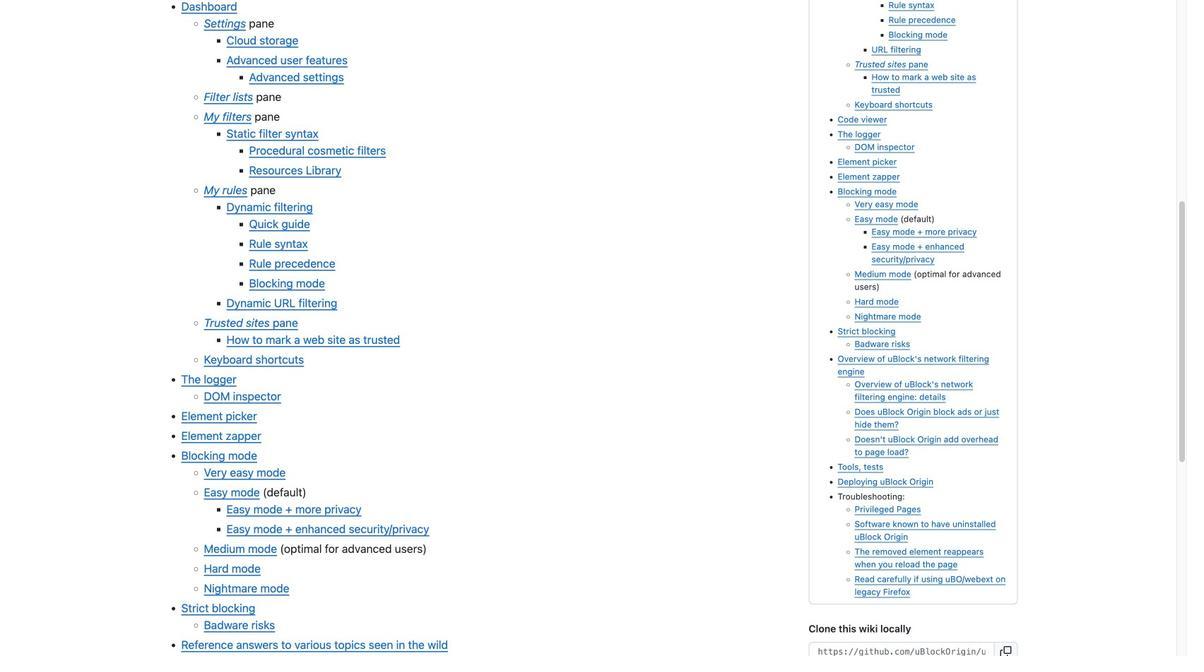 Task type: describe. For each thing, give the bounding box(es) containing it.
Clone URL for this wiki text field
[[809, 643, 995, 657]]

copy to clipboard image
[[1001, 647, 1012, 657]]



Task type: vqa. For each thing, say whether or not it's contained in the screenshot.
Clone URL for this wiki text field
yes



